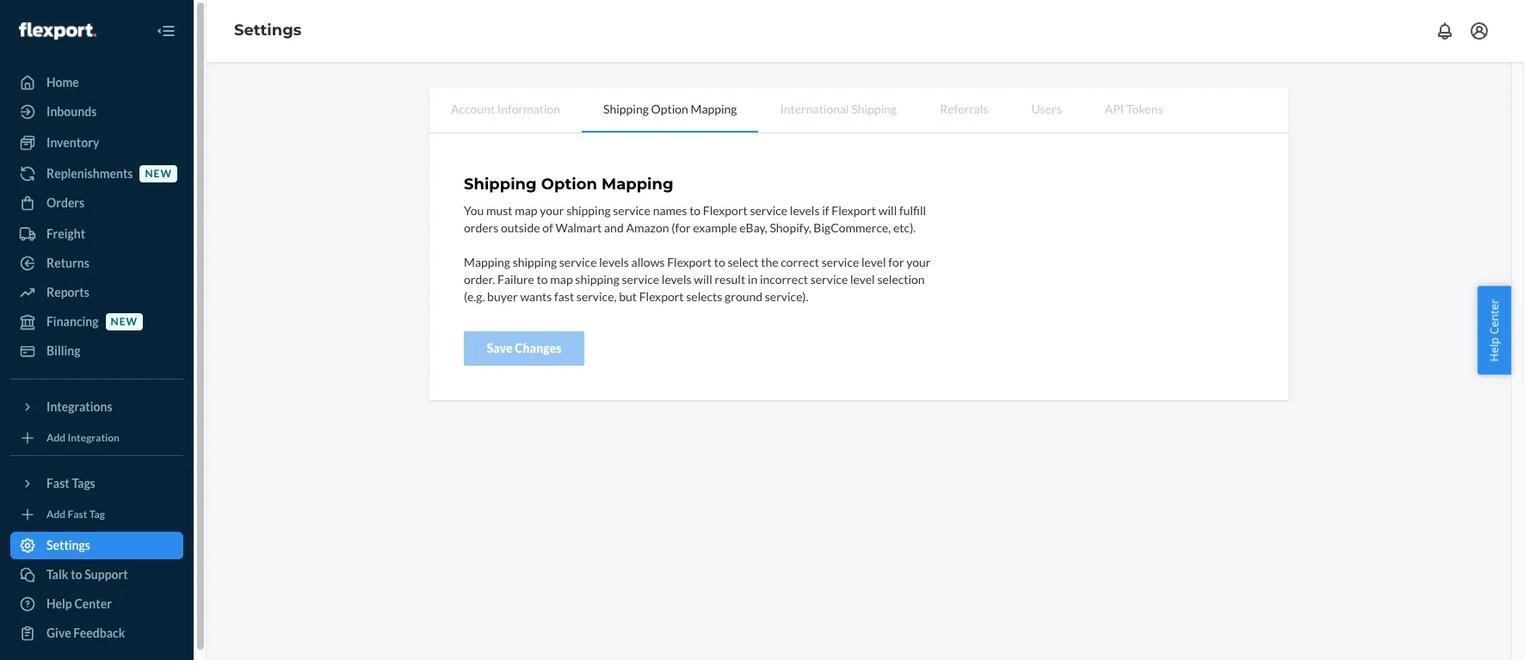 Task type: describe. For each thing, give the bounding box(es) containing it.
flexport down (for
[[667, 255, 712, 269]]

open notifications image
[[1435, 21, 1455, 41]]

shopify,
[[770, 220, 811, 235]]

fast
[[554, 289, 574, 304]]

1 horizontal spatial settings
[[234, 21, 302, 40]]

inbounds
[[46, 104, 97, 119]]

map inside mapping shipping service levels allows flexport to select the correct service level for your order.                 failure to map shipping service levels will result in incorrect service level selection (e.g. buyer wants fast service, but flexport selects ground service).
[[550, 272, 573, 286]]

integrations
[[46, 399, 112, 414]]

feedback
[[73, 626, 125, 640]]

2 vertical spatial shipping
[[575, 272, 620, 286]]

new for financing
[[111, 315, 138, 328]]

fast tags button
[[10, 470, 183, 498]]

service down "correct"
[[810, 272, 848, 286]]

levels inside you must map your shipping service names to flexport service levels if flexport will fulfill orders outside of walmart and amazon (for example ebay, shopify, bigcommerce, etc).
[[790, 203, 820, 218]]

tag
[[89, 508, 105, 521]]

talk to support
[[46, 567, 128, 582]]

your inside you must map your shipping service names to flexport service levels if flexport will fulfill orders outside of walmart and amazon (for example ebay, shopify, bigcommerce, etc).
[[540, 203, 564, 218]]

billing
[[46, 343, 80, 358]]

give feedback
[[46, 626, 125, 640]]

help center inside button
[[1487, 299, 1502, 361]]

freight
[[46, 226, 85, 241]]

flexport right but
[[639, 289, 684, 304]]

buyer
[[487, 289, 518, 304]]

api
[[1105, 102, 1124, 116]]

fast inside 'link'
[[68, 508, 87, 521]]

referrals
[[940, 102, 988, 116]]

1 vertical spatial settings
[[46, 538, 90, 553]]

users
[[1031, 102, 1062, 116]]

shipping inside you must map your shipping service names to flexport service levels if flexport will fulfill orders outside of walmart and amazon (for example ebay, shopify, bigcommerce, etc).
[[566, 203, 611, 218]]

fast tags
[[46, 476, 95, 491]]

inventory
[[46, 135, 99, 150]]

referrals tab
[[919, 88, 1010, 131]]

to inside talk to support button
[[71, 567, 82, 582]]

integrations button
[[10, 393, 183, 421]]

tab list containing account information
[[430, 88, 1289, 133]]

api tokens tab
[[1083, 88, 1185, 131]]

add fast tag
[[46, 508, 105, 521]]

incorrect
[[760, 272, 808, 286]]

reports link
[[10, 279, 183, 306]]

information
[[497, 102, 560, 116]]

account
[[451, 102, 495, 116]]

give feedback button
[[10, 620, 183, 647]]

support
[[85, 567, 128, 582]]

financing
[[46, 314, 99, 329]]

home
[[46, 75, 79, 90]]

select
[[728, 255, 759, 269]]

0 horizontal spatial option
[[541, 175, 597, 194]]

wants
[[520, 289, 552, 304]]

flexport up the example
[[703, 203, 748, 218]]

fulfill
[[899, 203, 926, 218]]

ground
[[725, 289, 763, 304]]

inventory link
[[10, 129, 183, 157]]

service down allows at the left
[[622, 272, 659, 286]]

tags
[[72, 476, 95, 491]]

1 horizontal spatial mapping
[[602, 175, 674, 194]]

international
[[780, 102, 849, 116]]

flexport logo image
[[19, 22, 96, 39]]

returns
[[46, 256, 89, 270]]

walmart
[[556, 220, 602, 235]]

add integration link
[[10, 428, 183, 448]]

shipping option mapping tab
[[582, 88, 759, 133]]

fast inside dropdown button
[[46, 476, 69, 491]]

1 vertical spatial shipping
[[513, 255, 557, 269]]

but
[[619, 289, 637, 304]]

0 horizontal spatial help
[[46, 596, 72, 611]]

help center link
[[10, 590, 183, 618]]

returns link
[[10, 250, 183, 277]]

help center button
[[1478, 286, 1511, 374]]

must
[[486, 203, 513, 218]]

names
[[653, 203, 687, 218]]

the
[[761, 255, 779, 269]]

mapping inside mapping shipping service levels allows flexport to select the correct service level for your order.                 failure to map shipping service levels will result in incorrect service level selection (e.g. buyer wants fast service, but flexport selects ground service).
[[464, 255, 510, 269]]

0 vertical spatial settings link
[[234, 21, 302, 40]]

of
[[543, 220, 553, 235]]

orders link
[[10, 189, 183, 217]]

your inside mapping shipping service levels allows flexport to select the correct service level for your order.                 failure to map shipping service levels will result in incorrect service level selection (e.g. buyer wants fast service, but flexport selects ground service).
[[907, 255, 931, 269]]

freight link
[[10, 220, 183, 248]]

orders
[[464, 220, 499, 235]]

order.
[[464, 272, 495, 286]]

for
[[889, 255, 904, 269]]

0 vertical spatial level
[[862, 255, 886, 269]]

1 vertical spatial center
[[74, 596, 112, 611]]

1 vertical spatial shipping option mapping
[[464, 175, 674, 194]]

amazon
[[626, 220, 669, 235]]

add integration
[[46, 432, 120, 444]]

1 vertical spatial level
[[850, 272, 875, 286]]

shipping inside "tab"
[[603, 102, 649, 116]]

option inside 'shipping option mapping' "tab"
[[651, 102, 688, 116]]

service up amazon
[[613, 203, 651, 218]]

to up "wants"
[[537, 272, 548, 286]]

service up ebay,
[[750, 203, 788, 218]]

home link
[[10, 69, 183, 96]]

talk to support button
[[10, 561, 183, 589]]

and
[[604, 220, 624, 235]]

replenishments
[[46, 166, 133, 181]]

flexport up bigcommerce,
[[832, 203, 876, 218]]

selects
[[686, 289, 723, 304]]



Task type: locate. For each thing, give the bounding box(es) containing it.
0 horizontal spatial your
[[540, 203, 564, 218]]

0 vertical spatial add
[[46, 432, 66, 444]]

new down reports link
[[111, 315, 138, 328]]

settings
[[234, 21, 302, 40], [46, 538, 90, 553]]

0 vertical spatial will
[[879, 203, 897, 218]]

(e.g.
[[464, 289, 485, 304]]

in
[[748, 272, 758, 286]]

map up fast
[[550, 272, 573, 286]]

1 vertical spatial fast
[[68, 508, 87, 521]]

will inside you must map your shipping service names to flexport service levels if flexport will fulfill orders outside of walmart and amazon (for example ebay, shopify, bigcommerce, etc).
[[879, 203, 897, 218]]

to inside you must map your shipping service names to flexport service levels if flexport will fulfill orders outside of walmart and amazon (for example ebay, shopify, bigcommerce, etc).
[[690, 203, 701, 218]]

0 horizontal spatial new
[[111, 315, 138, 328]]

your
[[540, 203, 564, 218], [907, 255, 931, 269]]

option
[[651, 102, 688, 116], [541, 175, 597, 194]]

service down bigcommerce,
[[822, 255, 859, 269]]

help
[[1487, 337, 1502, 361], [46, 596, 72, 611]]

level left the selection
[[850, 272, 875, 286]]

you
[[464, 203, 484, 218]]

0 vertical spatial help center
[[1487, 299, 1502, 361]]

selection
[[877, 272, 925, 286]]

mapping shipping service levels allows flexport to select the correct service level for your order.                 failure to map shipping service levels will result in incorrect service level selection (e.g. buyer wants fast service, but flexport selects ground service).
[[464, 255, 931, 304]]

mapping
[[691, 102, 737, 116], [602, 175, 674, 194], [464, 255, 510, 269]]

0 vertical spatial new
[[145, 167, 172, 180]]

bigcommerce,
[[814, 220, 891, 235]]

give
[[46, 626, 71, 640]]

tokens
[[1127, 102, 1163, 116]]

tab list
[[430, 88, 1289, 133]]

2 vertical spatial mapping
[[464, 255, 510, 269]]

levels up selects
[[662, 272, 692, 286]]

account information tab
[[430, 88, 582, 131]]

map inside you must map your shipping service names to flexport service levels if flexport will fulfill orders outside of walmart and amazon (for example ebay, shopify, bigcommerce, etc).
[[515, 203, 538, 218]]

add for add integration
[[46, 432, 66, 444]]

1 vertical spatial will
[[694, 272, 712, 286]]

level
[[862, 255, 886, 269], [850, 272, 875, 286]]

will up selects
[[694, 272, 712, 286]]

1 vertical spatial settings link
[[10, 532, 183, 559]]

users tab
[[1010, 88, 1083, 131]]

service
[[613, 203, 651, 218], [750, 203, 788, 218], [559, 255, 597, 269], [822, 255, 859, 269], [622, 272, 659, 286], [810, 272, 848, 286]]

etc).
[[893, 220, 916, 235]]

will up etc).
[[879, 203, 897, 218]]

service).
[[765, 289, 809, 304]]

if
[[822, 203, 829, 218]]

0 horizontal spatial settings link
[[10, 532, 183, 559]]

1 horizontal spatial settings link
[[234, 21, 302, 40]]

level left for
[[862, 255, 886, 269]]

reports
[[46, 285, 89, 300]]

new up orders link
[[145, 167, 172, 180]]

0 vertical spatial fast
[[46, 476, 69, 491]]

1 horizontal spatial help
[[1487, 337, 1502, 361]]

failure
[[497, 272, 534, 286]]

ebay,
[[740, 220, 768, 235]]

1 vertical spatial option
[[541, 175, 597, 194]]

1 vertical spatial help center
[[46, 596, 112, 611]]

1 horizontal spatial levels
[[662, 272, 692, 286]]

1 vertical spatial new
[[111, 315, 138, 328]]

1 horizontal spatial shipping
[[603, 102, 649, 116]]

billing link
[[10, 337, 183, 365]]

add for add fast tag
[[46, 508, 66, 521]]

levels left allows at the left
[[599, 255, 629, 269]]

to up (for
[[690, 203, 701, 218]]

shipping option mapping
[[603, 102, 737, 116], [464, 175, 674, 194]]

0 horizontal spatial center
[[74, 596, 112, 611]]

help inside button
[[1487, 337, 1502, 361]]

changes
[[515, 341, 562, 355]]

flexport
[[703, 203, 748, 218], [832, 203, 876, 218], [667, 255, 712, 269], [639, 289, 684, 304]]

0 vertical spatial help
[[1487, 337, 1502, 361]]

shipping option mapping inside "tab"
[[603, 102, 737, 116]]

1 add from the top
[[46, 432, 66, 444]]

map up outside
[[515, 203, 538, 218]]

center
[[1487, 299, 1502, 334], [74, 596, 112, 611]]

1 horizontal spatial will
[[879, 203, 897, 218]]

0 vertical spatial map
[[515, 203, 538, 218]]

service,
[[577, 289, 617, 304]]

open account menu image
[[1469, 21, 1490, 41]]

2 horizontal spatial shipping
[[852, 102, 897, 116]]

1 vertical spatial map
[[550, 272, 573, 286]]

allows
[[631, 255, 665, 269]]

settings link
[[234, 21, 302, 40], [10, 532, 183, 559]]

fast
[[46, 476, 69, 491], [68, 508, 87, 521]]

1 horizontal spatial your
[[907, 255, 931, 269]]

2 vertical spatial levels
[[662, 272, 692, 286]]

1 horizontal spatial map
[[550, 272, 573, 286]]

service down the walmart
[[559, 255, 597, 269]]

(for
[[672, 220, 691, 235]]

center inside button
[[1487, 299, 1502, 334]]

2 horizontal spatial levels
[[790, 203, 820, 218]]

1 horizontal spatial help center
[[1487, 299, 1502, 361]]

your up of
[[540, 203, 564, 218]]

0 horizontal spatial levels
[[599, 255, 629, 269]]

0 vertical spatial shipping option mapping
[[603, 102, 737, 116]]

0 vertical spatial settings
[[234, 21, 302, 40]]

1 vertical spatial mapping
[[602, 175, 674, 194]]

shipping
[[603, 102, 649, 116], [852, 102, 897, 116], [464, 175, 537, 194]]

to right talk
[[71, 567, 82, 582]]

to up result
[[714, 255, 725, 269]]

0 vertical spatial levels
[[790, 203, 820, 218]]

2 add from the top
[[46, 508, 66, 521]]

1 horizontal spatial new
[[145, 167, 172, 180]]

levels left if
[[790, 203, 820, 218]]

save changes
[[487, 341, 562, 355]]

add
[[46, 432, 66, 444], [46, 508, 66, 521]]

0 vertical spatial your
[[540, 203, 564, 218]]

result
[[715, 272, 745, 286]]

add left integration
[[46, 432, 66, 444]]

0 vertical spatial center
[[1487, 299, 1502, 334]]

map
[[515, 203, 538, 218], [550, 272, 573, 286]]

integration
[[68, 432, 120, 444]]

0 horizontal spatial shipping
[[464, 175, 537, 194]]

api tokens
[[1105, 102, 1163, 116]]

1 vertical spatial help
[[46, 596, 72, 611]]

orders
[[46, 195, 85, 210]]

shipping up the walmart
[[566, 203, 611, 218]]

your right for
[[907, 255, 931, 269]]

mapping inside "tab"
[[691, 102, 737, 116]]

1 vertical spatial levels
[[599, 255, 629, 269]]

0 horizontal spatial mapping
[[464, 255, 510, 269]]

close navigation image
[[156, 21, 176, 41]]

account information
[[451, 102, 560, 116]]

0 horizontal spatial will
[[694, 272, 712, 286]]

example
[[693, 220, 737, 235]]

1 vertical spatial add
[[46, 508, 66, 521]]

0 vertical spatial shipping
[[566, 203, 611, 218]]

fast left tags
[[46, 476, 69, 491]]

will
[[879, 203, 897, 218], [694, 272, 712, 286]]

international shipping tab
[[759, 88, 919, 131]]

help center
[[1487, 299, 1502, 361], [46, 596, 112, 611]]

shipping inside tab
[[852, 102, 897, 116]]

save
[[487, 341, 513, 355]]

fast left tag
[[68, 508, 87, 521]]

shipping up service,
[[575, 272, 620, 286]]

2 horizontal spatial mapping
[[691, 102, 737, 116]]

you must map your shipping service names to flexport service levels if flexport will fulfill orders outside of walmart and amazon (for example ebay, shopify, bigcommerce, etc).
[[464, 203, 926, 235]]

will inside mapping shipping service levels allows flexport to select the correct service level for your order.                 failure to map shipping service levels will result in incorrect service level selection (e.g. buyer wants fast service, but flexport selects ground service).
[[694, 272, 712, 286]]

to
[[690, 203, 701, 218], [714, 255, 725, 269], [537, 272, 548, 286], [71, 567, 82, 582]]

outside
[[501, 220, 540, 235]]

0 vertical spatial mapping
[[691, 102, 737, 116]]

0 horizontal spatial help center
[[46, 596, 112, 611]]

1 vertical spatial your
[[907, 255, 931, 269]]

add inside 'link'
[[46, 508, 66, 521]]

1 horizontal spatial center
[[1487, 299, 1502, 334]]

save changes button
[[464, 331, 584, 366]]

0 vertical spatial option
[[651, 102, 688, 116]]

add fast tag link
[[10, 504, 183, 525]]

new for replenishments
[[145, 167, 172, 180]]

levels
[[790, 203, 820, 218], [599, 255, 629, 269], [662, 272, 692, 286]]

correct
[[781, 255, 819, 269]]

0 horizontal spatial settings
[[46, 538, 90, 553]]

0 horizontal spatial map
[[515, 203, 538, 218]]

1 horizontal spatial option
[[651, 102, 688, 116]]

shipping up failure at top left
[[513, 255, 557, 269]]

add down fast tags
[[46, 508, 66, 521]]

talk
[[46, 567, 68, 582]]

international shipping
[[780, 102, 897, 116]]

inbounds link
[[10, 98, 183, 126]]



Task type: vqa. For each thing, say whether or not it's contained in the screenshot.
per
no



